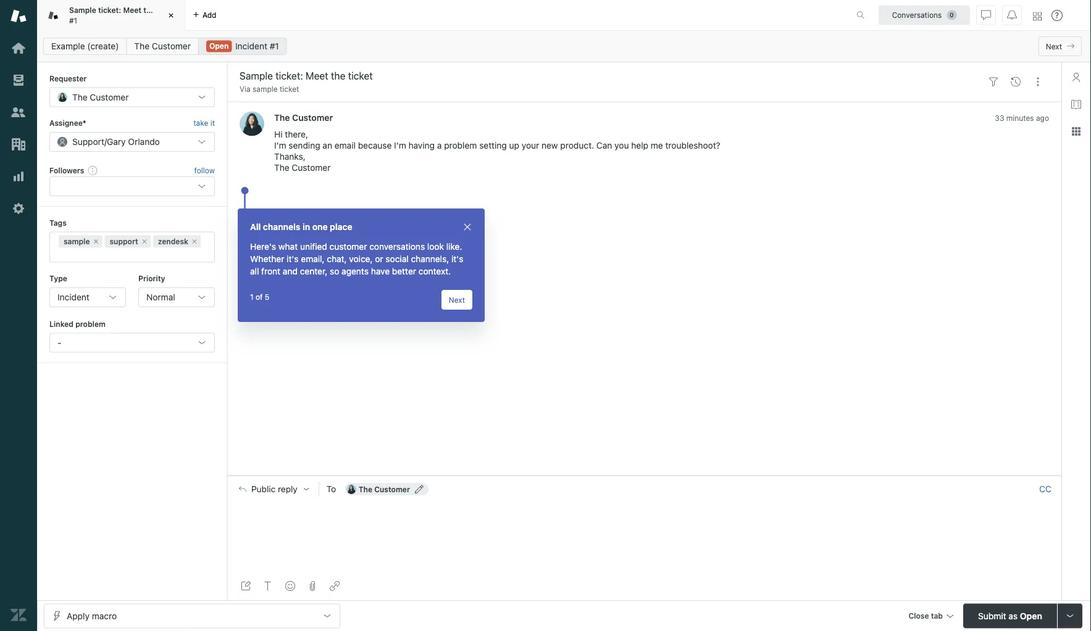 Task type: locate. For each thing, give the bounding box(es) containing it.
1 horizontal spatial open
[[1020, 611, 1043, 622]]

customer
[[152, 41, 191, 51], [292, 112, 333, 123], [292, 163, 331, 173], [374, 485, 410, 494]]

next button down context.
[[441, 290, 472, 310]]

take
[[193, 119, 208, 127]]

sample
[[69, 6, 96, 15]]

the customer down close image
[[134, 41, 191, 51]]

the customer
[[134, 41, 191, 51], [274, 112, 333, 123], [359, 485, 410, 494]]

all channels in one place
[[250, 222, 352, 232]]

0 vertical spatial next button
[[1039, 36, 1082, 56]]

ticket inside sample ticket: meet the ticket #1
[[157, 6, 178, 15]]

next button inside all channels in one place dialog
[[441, 290, 472, 310]]

problem inside 'hi there, i'm sending an email because i'm having a problem setting up your new product. can you help me troubleshoot? thanks, the customer'
[[444, 140, 477, 151]]

minutes
[[1007, 114, 1034, 122]]

conversations
[[892, 11, 942, 19]]

submit as open
[[978, 611, 1043, 622]]

open
[[209, 42, 229, 50], [1020, 611, 1043, 622]]

i'm left having
[[394, 140, 406, 151]]

1 horizontal spatial the customer
[[274, 112, 333, 123]]

ticket right sample
[[280, 85, 299, 94]]

0 vertical spatial problem
[[444, 140, 477, 151]]

of
[[256, 293, 263, 301]]

2 it's from the left
[[452, 254, 464, 264]]

so
[[330, 267, 339, 277]]

1 vertical spatial problem
[[75, 320, 106, 329]]

tabs tab list
[[37, 0, 844, 31]]

example (create) button
[[43, 38, 127, 55]]

0 vertical spatial the customer link
[[126, 38, 199, 55]]

next down context.
[[449, 296, 465, 304]]

conversations button
[[879, 5, 970, 25]]

add link (cmd k) image
[[330, 582, 340, 592]]

i'm down hi
[[274, 140, 286, 151]]

0 horizontal spatial the customer link
[[126, 38, 199, 55]]

1 vertical spatial next
[[449, 296, 465, 304]]

Subject field
[[237, 69, 980, 83]]

the
[[134, 41, 150, 51], [274, 112, 290, 123], [274, 163, 289, 173], [359, 485, 372, 494]]

1 of 5 next
[[250, 293, 465, 304]]

follow button
[[194, 165, 215, 176]]

1 horizontal spatial the customer link
[[274, 112, 333, 123]]

1 it's from the left
[[287, 254, 299, 264]]

reporting image
[[10, 169, 27, 185]]

1
[[250, 293, 254, 301]]

avatar image
[[240, 111, 264, 136]]

33 minutes ago
[[995, 114, 1049, 122]]

chat,
[[327, 254, 347, 264]]

0 vertical spatial the customer
[[134, 41, 191, 51]]

2 horizontal spatial the customer
[[359, 485, 410, 494]]

and
[[283, 267, 298, 277]]

close image
[[463, 222, 472, 232]]

0 horizontal spatial next
[[449, 296, 465, 304]]

0 vertical spatial ticket
[[157, 6, 178, 15]]

1 i'm from the left
[[274, 140, 286, 151]]

the customer right customer@example.com image
[[359, 485, 410, 494]]

1 horizontal spatial problem
[[444, 140, 477, 151]]

your
[[522, 140, 539, 151]]

1 horizontal spatial it's
[[452, 254, 464, 264]]

get help image
[[1052, 10, 1063, 21]]

0 horizontal spatial ticket
[[157, 6, 178, 15]]

it's up and
[[287, 254, 299, 264]]

draft mode image
[[241, 582, 251, 592]]

a
[[437, 140, 442, 151]]

zendesk products image
[[1033, 12, 1042, 21]]

0 vertical spatial next
[[1046, 42, 1062, 51]]

voice,
[[349, 254, 373, 264]]

setting
[[479, 140, 507, 151]]

whether
[[250, 254, 284, 264]]

open link
[[198, 38, 287, 55]]

next button down get help image
[[1039, 36, 1082, 56]]

email
[[335, 140, 356, 151]]

1 vertical spatial open
[[1020, 611, 1043, 622]]

33 minutes ago text field
[[995, 114, 1049, 122]]

1 vertical spatial the customer
[[274, 112, 333, 123]]

all channels in one place dialog
[[238, 209, 485, 322]]

0 horizontal spatial it's
[[287, 254, 299, 264]]

front
[[261, 267, 280, 277]]

conversations
[[369, 242, 425, 252]]

meet
[[123, 6, 141, 15]]

it's
[[287, 254, 299, 264], [452, 254, 464, 264]]

tab
[[37, 0, 185, 31]]

i'm
[[274, 140, 286, 151], [394, 140, 406, 151]]

help
[[631, 140, 649, 151]]

(create)
[[87, 41, 119, 51]]

problem
[[444, 140, 477, 151], [75, 320, 106, 329]]

priority
[[138, 275, 165, 283]]

1 horizontal spatial i'm
[[394, 140, 406, 151]]

1 horizontal spatial next
[[1046, 42, 1062, 51]]

one
[[312, 222, 328, 232]]

it's down like.
[[452, 254, 464, 264]]

the customer link down close image
[[126, 38, 199, 55]]

0 horizontal spatial open
[[209, 42, 229, 50]]

the down sample ticket: meet the ticket #1
[[134, 41, 150, 51]]

via sample ticket
[[240, 85, 299, 94]]

cc
[[1040, 484, 1052, 495]]

1 vertical spatial next button
[[441, 290, 472, 310]]

next button
[[1039, 36, 1082, 56], [441, 290, 472, 310]]

1 horizontal spatial next button
[[1039, 36, 1082, 56]]

problem down incident popup button
[[75, 320, 106, 329]]

sample
[[253, 85, 278, 94]]

channels,
[[411, 254, 449, 264]]

ago
[[1036, 114, 1049, 122]]

0 horizontal spatial next button
[[441, 290, 472, 310]]

customer inside 'hi there, i'm sending an email because i'm having a problem setting up your new product. can you help me troubleshoot? thanks, the customer'
[[292, 163, 331, 173]]

can
[[597, 140, 612, 151]]

up
[[509, 140, 519, 151]]

next down get help image
[[1046, 42, 1062, 51]]

the customer up there,
[[274, 112, 333, 123]]

edit user image
[[415, 485, 424, 494]]

the down thanks,
[[274, 163, 289, 173]]

2 vertical spatial the customer
[[359, 485, 410, 494]]

troubleshoot?
[[665, 140, 721, 151]]

0 vertical spatial open
[[209, 42, 229, 50]]

having
[[409, 140, 435, 151]]

like.
[[446, 242, 462, 252]]

close image
[[165, 9, 177, 22]]

the customer link
[[126, 38, 199, 55], [274, 112, 333, 123]]

add attachment image
[[308, 582, 317, 592]]

normal button
[[138, 288, 215, 308]]

0 horizontal spatial the customer
[[134, 41, 191, 51]]

Public reply composer text field
[[233, 503, 1056, 529]]

customer down the sending
[[292, 163, 331, 173]]

ticket right the
[[157, 6, 178, 15]]

customer left "edit user" icon
[[374, 485, 410, 494]]

customer down close image
[[152, 41, 191, 51]]

0 horizontal spatial i'm
[[274, 140, 286, 151]]

problem right a
[[444, 140, 477, 151]]

here's
[[250, 242, 276, 252]]

customer context image
[[1072, 72, 1081, 82]]

next
[[1046, 42, 1062, 51], [449, 296, 465, 304]]

0 horizontal spatial problem
[[75, 320, 106, 329]]

take it button
[[193, 117, 215, 130]]

the customer link up there,
[[274, 112, 333, 123]]

example (create)
[[51, 41, 119, 51]]

tab containing sample ticket: meet the ticket
[[37, 0, 185, 31]]

1 horizontal spatial ticket
[[280, 85, 299, 94]]



Task type: describe. For each thing, give the bounding box(es) containing it.
zendesk support image
[[10, 8, 27, 24]]

context.
[[419, 267, 451, 277]]

the up hi
[[274, 112, 290, 123]]

me
[[651, 140, 663, 151]]

main element
[[0, 0, 37, 632]]

because
[[358, 140, 392, 151]]

type
[[49, 275, 67, 283]]

place
[[330, 222, 352, 232]]

1 vertical spatial ticket
[[280, 85, 299, 94]]

follow
[[194, 166, 215, 175]]

secondary element
[[37, 34, 1091, 59]]

customer@example.com image
[[346, 485, 356, 495]]

hi there, i'm sending an email because i'm having a problem setting up your new product. can you help me troubleshoot? thanks, the customer
[[274, 129, 721, 173]]

submit
[[978, 611, 1006, 622]]

an
[[323, 140, 332, 151]]

apps image
[[1072, 127, 1081, 136]]

via
[[240, 85, 251, 94]]

format text image
[[263, 582, 273, 592]]

5
[[265, 293, 269, 301]]

you
[[615, 140, 629, 151]]

ticket:
[[98, 6, 121, 15]]

email,
[[301, 254, 325, 264]]

the inside 'hi there, i'm sending an email because i'm having a problem setting up your new product. can you help me troubleshoot? thanks, the customer'
[[274, 163, 289, 173]]

next inside 1 of 5 next
[[449, 296, 465, 304]]

the right customer@example.com image
[[359, 485, 372, 494]]

open inside 'secondary' element
[[209, 42, 229, 50]]

incident
[[57, 292, 89, 303]]

cc button
[[1039, 484, 1052, 495]]

all
[[250, 222, 261, 232]]

hi
[[274, 129, 283, 140]]

agents
[[342, 267, 369, 277]]

customer inside 'secondary' element
[[152, 41, 191, 51]]

insert emojis image
[[285, 582, 295, 592]]

here's what unified customer conversations look like. whether it's email, chat, voice, or social channels, it's all front and center, so agents have better context.
[[250, 242, 464, 277]]

the customer inside the customer link
[[134, 41, 191, 51]]

in
[[303, 222, 310, 232]]

it
[[210, 119, 215, 127]]

customer
[[330, 242, 367, 252]]

center,
[[300, 267, 328, 277]]

the
[[143, 6, 155, 15]]

as
[[1009, 611, 1018, 622]]

or
[[375, 254, 383, 264]]

customer up there,
[[292, 112, 333, 123]]

33
[[995, 114, 1005, 122]]

zendesk image
[[10, 608, 27, 624]]

#1
[[69, 16, 77, 25]]

have
[[371, 267, 390, 277]]

example
[[51, 41, 85, 51]]

incident button
[[49, 288, 126, 308]]

admin image
[[10, 201, 27, 217]]

the inside 'secondary' element
[[134, 41, 150, 51]]

customers image
[[10, 104, 27, 120]]

the customer link inside 'secondary' element
[[126, 38, 199, 55]]

there,
[[285, 129, 308, 140]]

tags
[[49, 219, 67, 227]]

get started image
[[10, 40, 27, 56]]

what
[[278, 242, 298, 252]]

next inside button
[[1046, 42, 1062, 51]]

unified
[[300, 242, 327, 252]]

thanks,
[[274, 152, 306, 162]]

look
[[427, 242, 444, 252]]

take it
[[193, 119, 215, 127]]

knowledge image
[[1072, 99, 1081, 109]]

organizations image
[[10, 136, 27, 153]]

product.
[[560, 140, 594, 151]]

better
[[392, 267, 416, 277]]

views image
[[10, 72, 27, 88]]

sample ticket: meet the ticket #1
[[69, 6, 178, 25]]

new
[[542, 140, 558, 151]]

assignee*
[[49, 119, 86, 127]]

2 i'm from the left
[[394, 140, 406, 151]]

1 vertical spatial the customer link
[[274, 112, 333, 123]]

events image
[[1011, 77, 1021, 87]]

linked
[[49, 320, 73, 329]]

channels
[[263, 222, 300, 232]]

normal
[[146, 292, 175, 303]]

social
[[386, 254, 409, 264]]

all
[[250, 267, 259, 277]]

to
[[327, 484, 336, 495]]

linked problem
[[49, 320, 106, 329]]

sending
[[289, 140, 320, 151]]



Task type: vqa. For each thing, say whether or not it's contained in the screenshot.
Messaging in the Help Customers The Moment They Need It On Your Website, Mobile Apps, And Social Channels. Messaging Makes It Easy To Have Conversations Across Channels Without Interrupting The Customer Experience.
no



